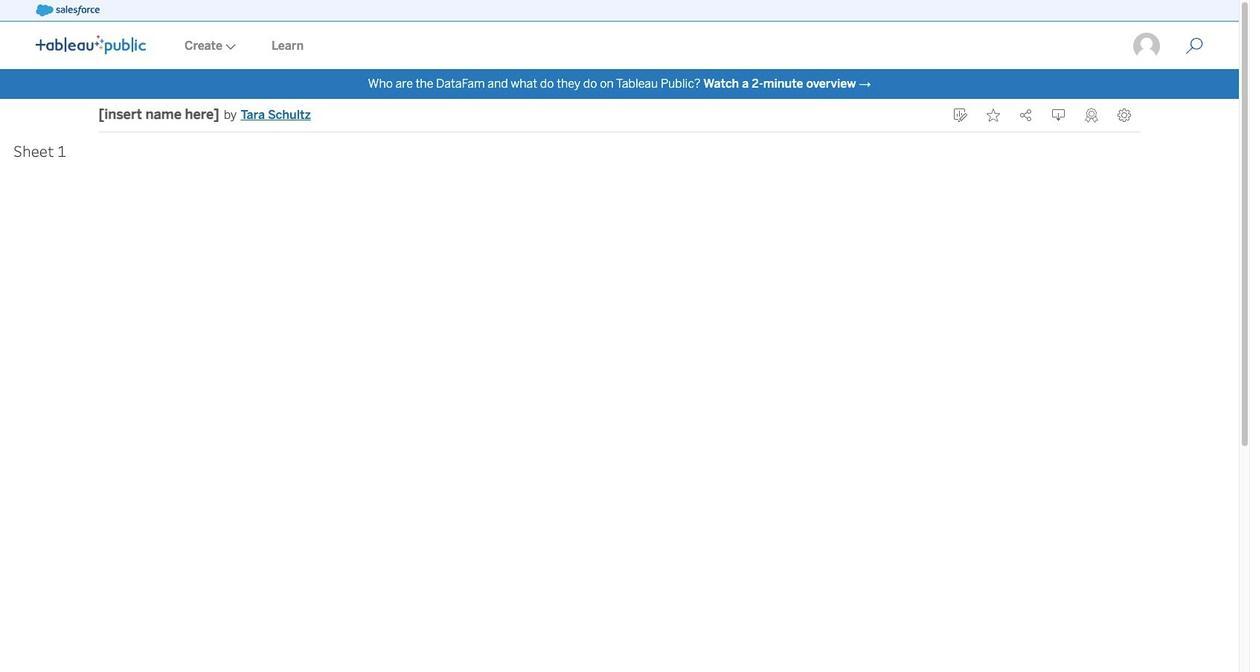 Task type: describe. For each thing, give the bounding box(es) containing it.
nominate for viz of the day image
[[1084, 108, 1098, 123]]

go to search image
[[1167, 37, 1221, 55]]

logo image
[[36, 35, 146, 54]]

favorite button image
[[986, 109, 1000, 122]]

create image
[[222, 44, 236, 50]]



Task type: vqa. For each thing, say whether or not it's contained in the screenshot.
Dashboard in the top left of the page
no



Task type: locate. For each thing, give the bounding box(es) containing it.
salesforce logo image
[[36, 4, 100, 16]]

tara.schultz image
[[1132, 31, 1161, 61]]

edit image
[[954, 109, 967, 122]]



